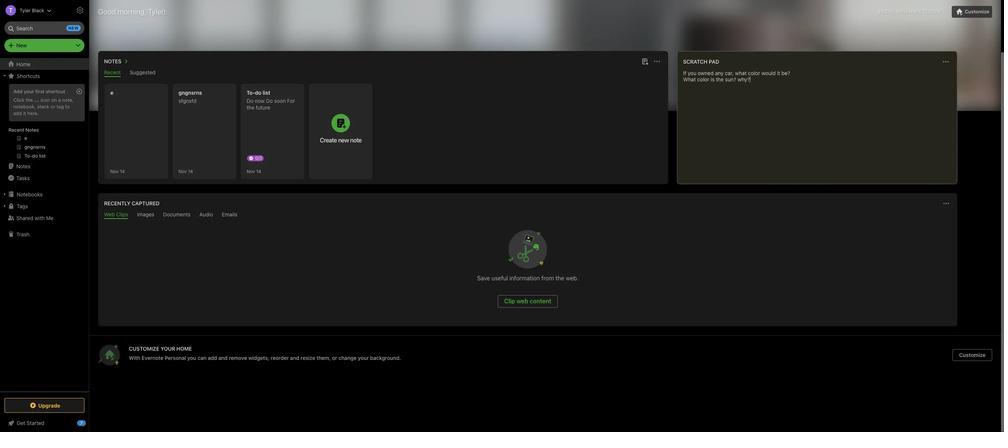 Task type: vqa. For each thing, say whether or not it's contained in the screenshot.
me
yes



Task type: describe. For each thing, give the bounding box(es) containing it.
add inside customize your home with evernote personal you can add and remove widgets, reorder and resize them, or change your background.
[[208, 355, 217, 362]]

web.
[[566, 275, 579, 282]]

tag
[[57, 104, 64, 110]]

icon
[[41, 97, 50, 103]]

or inside 'icon on a note, notebook, stack or tag to add it here.'
[[51, 104, 55, 110]]

note
[[350, 137, 362, 144]]

personal
[[165, 355, 186, 362]]

trash link
[[0, 229, 89, 240]]

web clips tab
[[104, 212, 128, 219]]

7
[[80, 421, 83, 426]]

more actions image for recently captured
[[942, 199, 951, 208]]

a
[[58, 97, 61, 103]]

from
[[542, 275, 554, 282]]

captured
[[132, 200, 160, 207]]

tyler!
[[148, 7, 166, 16]]

e nov 14
[[110, 90, 125, 174]]

on
[[51, 97, 57, 103]]

evernote
[[142, 355, 163, 362]]

pad
[[709, 59, 720, 65]]

new inside button
[[338, 137, 349, 144]]

recent tab
[[104, 69, 121, 77]]

recently
[[104, 200, 130, 207]]

tab list for notes
[[100, 69, 667, 77]]

tags
[[17, 203, 28, 210]]

web
[[517, 298, 529, 305]]

the inside to-do list do now do soon for the future
[[247, 104, 255, 111]]

2 14 from the left
[[188, 169, 193, 174]]

0 horizontal spatial your
[[24, 89, 34, 94]]

add
[[13, 89, 23, 94]]

2 and from the left
[[290, 355, 299, 362]]

images
[[137, 212, 154, 218]]

save
[[477, 275, 490, 282]]

recently captured button
[[103, 199, 160, 208]]

tyler black
[[20, 7, 44, 13]]

recent tab panel
[[98, 77, 668, 185]]

clip web content button
[[498, 296, 558, 308]]

upgrade button
[[4, 399, 84, 414]]

shared with me link
[[0, 212, 89, 224]]

recent for recent notes
[[9, 127, 24, 133]]

content
[[530, 298, 552, 305]]

list
[[263, 90, 270, 96]]

friday,
[[880, 9, 896, 14]]

home link
[[0, 58, 89, 70]]

scratch
[[684, 59, 708, 65]]

14 inside the e nov 14
[[120, 169, 125, 174]]

1 and from the left
[[218, 355, 228, 362]]

recently captured
[[104, 200, 160, 207]]

good morning, tyler!
[[98, 7, 166, 16]]

to
[[65, 104, 70, 110]]

add your first shortcut
[[13, 89, 65, 94]]

notes link
[[0, 160, 89, 172]]

your
[[161, 346, 175, 352]]

audio tab
[[199, 212, 213, 219]]

new
[[16, 42, 27, 49]]

can
[[198, 355, 207, 362]]

notes inside button
[[104, 58, 121, 64]]

started
[[27, 421, 44, 427]]

scratch pad button
[[682, 57, 720, 66]]

0 vertical spatial customize button
[[952, 6, 993, 18]]

upgrade
[[38, 403, 60, 409]]

e
[[110, 90, 113, 96]]

or inside customize your home with evernote personal you can add and remove widgets, reorder and resize them, or change your background.
[[332, 355, 337, 362]]

1 vertical spatial customize button
[[953, 350, 993, 362]]

1 vertical spatial notes
[[26, 127, 39, 133]]

0 horizontal spatial the
[[26, 97, 33, 103]]

them,
[[317, 355, 331, 362]]

web
[[104, 212, 115, 218]]

1 vertical spatial customize
[[960, 352, 986, 359]]

0/3
[[255, 156, 262, 161]]

expand notebooks image
[[2, 192, 8, 198]]

reorder
[[271, 355, 289, 362]]

images tab
[[137, 212, 154, 219]]

sfgnsfd
[[179, 98, 197, 104]]

trash
[[16, 231, 30, 238]]

create new note button
[[309, 84, 373, 179]]

scratch pad
[[684, 59, 720, 65]]

your inside customize your home with evernote personal you can add and remove widgets, reorder and resize them, or change your background.
[[358, 355, 369, 362]]

do
[[255, 90, 262, 96]]

recent for recent
[[104, 69, 121, 76]]

november
[[897, 9, 922, 14]]

Start writing… text field
[[684, 70, 957, 178]]

nov inside the e nov 14
[[110, 169, 119, 174]]

shared
[[16, 215, 33, 221]]

more actions image for scratch pad
[[942, 57, 951, 66]]

suggested tab
[[130, 69, 156, 77]]

now
[[255, 98, 265, 104]]

1 nov 14 from the left
[[179, 169, 193, 174]]

customize
[[129, 346, 159, 352]]

widgets,
[[248, 355, 269, 362]]

Search text field
[[10, 21, 79, 35]]

more actions field for recently captured
[[942, 199, 952, 209]]

3 14 from the left
[[256, 169, 261, 174]]

home
[[177, 346, 192, 352]]

good
[[98, 7, 116, 16]]

2 nov from the left
[[179, 169, 187, 174]]

tree containing home
[[0, 58, 89, 392]]



Task type: locate. For each thing, give the bounding box(es) containing it.
clip web content
[[504, 298, 552, 305]]

notes up tasks
[[16, 163, 30, 170]]

2 vertical spatial the
[[556, 275, 564, 282]]

recent
[[104, 69, 121, 76], [9, 127, 24, 133]]

shortcuts button
[[0, 70, 89, 82]]

you
[[187, 355, 196, 362]]

gngnsrns
[[179, 90, 202, 96]]

2 horizontal spatial 14
[[256, 169, 261, 174]]

more actions field for scratch pad
[[941, 57, 952, 67]]

0 horizontal spatial nov 14
[[179, 169, 193, 174]]

the left future
[[247, 104, 255, 111]]

your up click the ...
[[24, 89, 34, 94]]

expand tags image
[[2, 203, 8, 209]]

stack
[[37, 104, 49, 110]]

1 do from the left
[[247, 98, 254, 104]]

future
[[256, 104, 270, 111]]

notebooks
[[17, 191, 43, 198]]

tree
[[0, 58, 89, 392]]

tab list containing recent
[[100, 69, 667, 77]]

1 nov from the left
[[110, 169, 119, 174]]

1 vertical spatial tab list
[[100, 212, 956, 219]]

notebook,
[[13, 104, 36, 110]]

the left the ...
[[26, 97, 33, 103]]

0 vertical spatial the
[[26, 97, 33, 103]]

1 vertical spatial recent
[[9, 127, 24, 133]]

shortcuts
[[17, 73, 40, 79]]

new down settings "icon"
[[68, 26, 79, 30]]

your right the change
[[358, 355, 369, 362]]

1 horizontal spatial new
[[338, 137, 349, 144]]

1 horizontal spatial and
[[290, 355, 299, 362]]

1 horizontal spatial your
[[358, 355, 369, 362]]

web clips tab panel
[[98, 219, 958, 327]]

0 vertical spatial your
[[24, 89, 34, 94]]

1 14 from the left
[[120, 169, 125, 174]]

recent down it
[[9, 127, 24, 133]]

2 horizontal spatial nov
[[247, 169, 255, 174]]

group
[[0, 82, 89, 163]]

notes up recent tab
[[104, 58, 121, 64]]

0 vertical spatial customize
[[965, 9, 990, 14]]

settings image
[[76, 6, 84, 15]]

Account field
[[0, 3, 52, 18]]

your
[[24, 89, 34, 94], [358, 355, 369, 362]]

14
[[120, 169, 125, 174], [188, 169, 193, 174], [256, 169, 261, 174]]

17,
[[923, 9, 928, 14]]

2 horizontal spatial the
[[556, 275, 564, 282]]

0 vertical spatial add
[[13, 110, 22, 116]]

0 vertical spatial recent
[[104, 69, 121, 76]]

1 vertical spatial or
[[332, 355, 337, 362]]

tab list
[[100, 69, 667, 77], [100, 212, 956, 219]]

2023
[[930, 9, 941, 14]]

get started
[[17, 421, 44, 427]]

0 horizontal spatial or
[[51, 104, 55, 110]]

black
[[32, 7, 44, 13]]

More actions field
[[652, 56, 662, 67], [941, 57, 952, 67], [942, 199, 952, 209]]

more actions image
[[653, 57, 662, 66], [942, 57, 951, 66], [942, 199, 951, 208]]

suggested
[[130, 69, 156, 76]]

0 horizontal spatial nov
[[110, 169, 119, 174]]

2 nov 14 from the left
[[247, 169, 261, 174]]

0 vertical spatial or
[[51, 104, 55, 110]]

add left it
[[13, 110, 22, 116]]

notes button
[[103, 57, 130, 66]]

and
[[218, 355, 228, 362], [290, 355, 299, 362]]

recent down notes button
[[104, 69, 121, 76]]

1 vertical spatial add
[[208, 355, 217, 362]]

1 horizontal spatial nov 14
[[247, 169, 261, 174]]

tasks
[[16, 175, 30, 181]]

1 tab list from the top
[[100, 69, 667, 77]]

1 vertical spatial the
[[247, 104, 255, 111]]

here.
[[27, 110, 39, 116]]

1 horizontal spatial add
[[208, 355, 217, 362]]

notes down the here.
[[26, 127, 39, 133]]

customize button
[[952, 6, 993, 18], [953, 350, 993, 362]]

0 horizontal spatial and
[[218, 355, 228, 362]]

useful
[[492, 275, 508, 282]]

1 horizontal spatial do
[[266, 98, 273, 104]]

customize your home with evernote personal you can add and remove widgets, reorder and resize them, or change your background.
[[129, 346, 401, 362]]

recent notes
[[9, 127, 39, 133]]

1 horizontal spatial or
[[332, 355, 337, 362]]

shortcut
[[46, 89, 65, 94]]

notes
[[104, 58, 121, 64], [26, 127, 39, 133], [16, 163, 30, 170]]

create new note
[[320, 137, 362, 144]]

background.
[[370, 355, 401, 362]]

group containing add your first shortcut
[[0, 82, 89, 163]]

2 vertical spatial notes
[[16, 163, 30, 170]]

tab list for recently captured
[[100, 212, 956, 219]]

morning,
[[118, 7, 146, 16]]

do down to-
[[247, 98, 254, 104]]

audio
[[199, 212, 213, 218]]

emails
[[222, 212, 237, 218]]

add
[[13, 110, 22, 116], [208, 355, 217, 362]]

icon on a note, notebook, stack or tag to add it here.
[[13, 97, 74, 116]]

documents
[[163, 212, 191, 218]]

0 vertical spatial new
[[68, 26, 79, 30]]

notebooks link
[[0, 189, 89, 200]]

get
[[17, 421, 25, 427]]

soon
[[274, 98, 286, 104]]

note,
[[62, 97, 74, 103]]

do
[[247, 98, 254, 104], [266, 98, 273, 104]]

and left remove
[[218, 355, 228, 362]]

to-do list do now do soon for the future
[[247, 90, 295, 111]]

and left resize
[[290, 355, 299, 362]]

new button
[[4, 39, 84, 52]]

friday, november 17, 2023
[[880, 9, 941, 14]]

to-
[[247, 90, 255, 96]]

gngnsrns sfgnsfd
[[179, 90, 202, 104]]

resize
[[301, 355, 315, 362]]

new inside search box
[[68, 26, 79, 30]]

do down the list
[[266, 98, 273, 104]]

1 horizontal spatial recent
[[104, 69, 121, 76]]

with
[[35, 215, 45, 221]]

the right from
[[556, 275, 564, 282]]

nov
[[110, 169, 119, 174], [179, 169, 187, 174], [247, 169, 255, 174]]

0 horizontal spatial add
[[13, 110, 22, 116]]

new
[[68, 26, 79, 30], [338, 137, 349, 144]]

shared with me
[[16, 215, 53, 221]]

click to collapse image
[[86, 419, 92, 428]]

change
[[339, 355, 357, 362]]

home
[[16, 61, 30, 67]]

or down on
[[51, 104, 55, 110]]

...
[[34, 97, 39, 103]]

1 horizontal spatial 14
[[188, 169, 193, 174]]

1 horizontal spatial nov
[[179, 169, 187, 174]]

clips
[[116, 212, 128, 218]]

me
[[46, 215, 53, 221]]

Help and Learning task checklist field
[[0, 418, 89, 430]]

0 horizontal spatial new
[[68, 26, 79, 30]]

add inside 'icon on a note, notebook, stack or tag to add it here.'
[[13, 110, 22, 116]]

tab list containing web clips
[[100, 212, 956, 219]]

or right them,
[[332, 355, 337, 362]]

with
[[129, 355, 140, 362]]

new search field
[[10, 21, 81, 35]]

save useful information from the web.
[[477, 275, 579, 282]]

1 horizontal spatial the
[[247, 104, 255, 111]]

tasks button
[[0, 172, 89, 184]]

the inside web clips tab panel
[[556, 275, 564, 282]]

0 horizontal spatial recent
[[9, 127, 24, 133]]

3 nov from the left
[[247, 169, 255, 174]]

add right can
[[208, 355, 217, 362]]

click the ...
[[13, 97, 39, 103]]

emails tab
[[222, 212, 237, 219]]

tags button
[[0, 200, 89, 212]]

nov 14
[[179, 169, 193, 174], [247, 169, 261, 174]]

1 vertical spatial your
[[358, 355, 369, 362]]

tyler
[[20, 7, 31, 13]]

the
[[26, 97, 33, 103], [247, 104, 255, 111], [556, 275, 564, 282]]

0 horizontal spatial do
[[247, 98, 254, 104]]

for
[[287, 98, 295, 104]]

0 vertical spatial tab list
[[100, 69, 667, 77]]

remove
[[229, 355, 247, 362]]

0 vertical spatial notes
[[104, 58, 121, 64]]

clip
[[504, 298, 515, 305]]

documents tab
[[163, 212, 191, 219]]

1 vertical spatial new
[[338, 137, 349, 144]]

0 horizontal spatial 14
[[120, 169, 125, 174]]

it
[[23, 110, 26, 116]]

2 tab list from the top
[[100, 212, 956, 219]]

2 do from the left
[[266, 98, 273, 104]]

new left note
[[338, 137, 349, 144]]

create
[[320, 137, 337, 144]]



